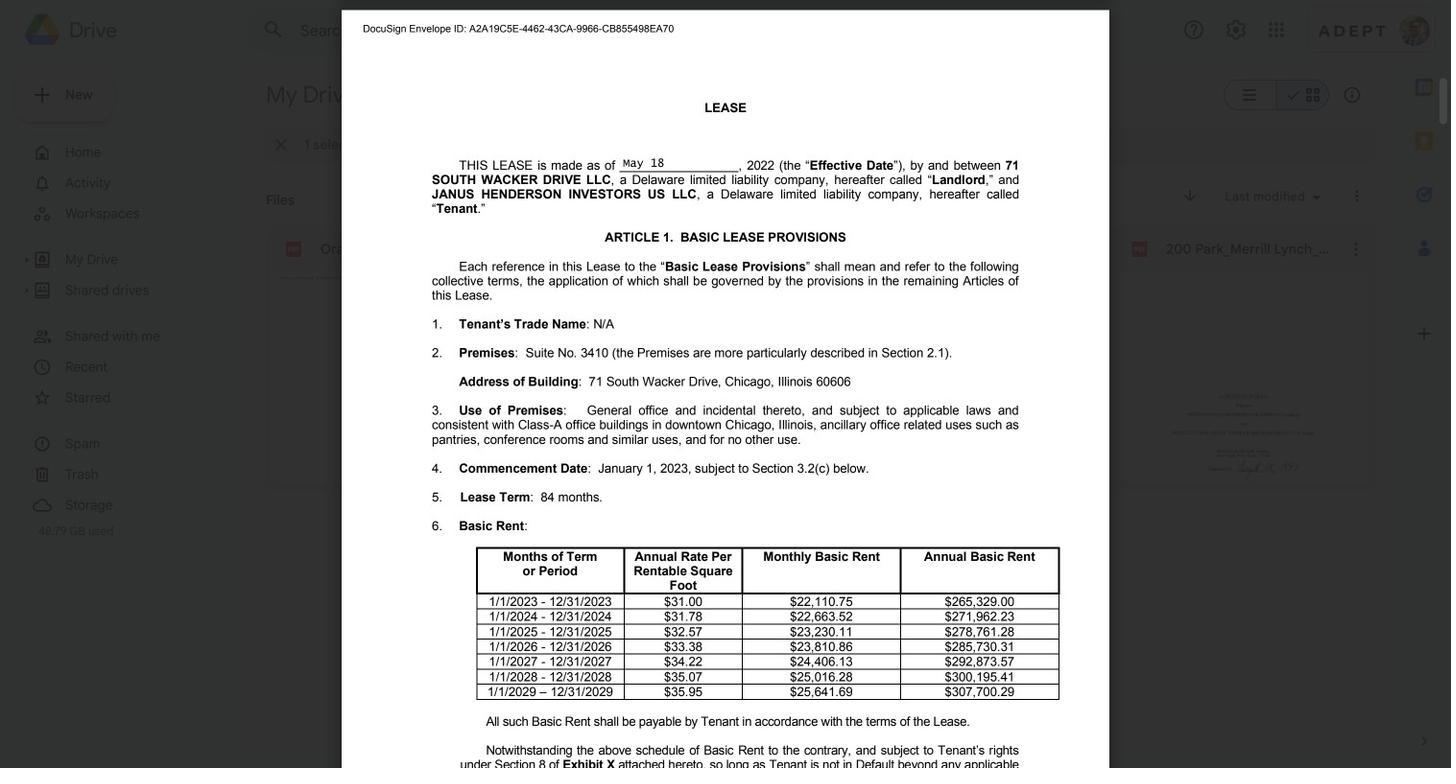 Task type: describe. For each thing, give the bounding box(es) containing it.
starred items element
[[65, 386, 227, 411]]

quick sharing actions image
[[1410, 31, 1417, 35]]

zoom in image
[[824, 725, 847, 748]]

pdf icon image
[[60, 22, 78, 39]]

download image
[[1220, 19, 1243, 42]]

zoom out image
[[747, 725, 770, 748]]

spam element
[[65, 432, 227, 457]]

close image
[[19, 19, 42, 42]]

share. private to only me. image
[[1328, 24, 1345, 42]]

recent items element
[[65, 355, 227, 380]]

fit to width image
[[786, 725, 809, 748]]

reverse sort direction image
[[1182, 187, 1199, 204]]

3 row from the left
[[830, 226, 1096, 509]]

4 row from the left
[[1112, 226, 1378, 509]]

fi_joey restaurant_01_retail lease.pdf pdf more info (option + →) cell
[[830, 226, 1096, 509]]

print image
[[1173, 19, 1196, 42]]



Task type: vqa. For each thing, say whether or not it's contained in the screenshot.
Page is 1 text field
no



Task type: locate. For each thing, give the bounding box(es) containing it.
page 2 of 52 element
[[594, 715, 738, 757]]

None search field
[[246, 7, 939, 53]]

200 park_merrill lynch_51647.pdf pdf more info (option + →) cell
[[1112, 226, 1378, 509]]

showing viewer. dialog
[[0, 0, 1451, 769]]

tab list
[[1397, 60, 1451, 715]]

home element
[[65, 140, 227, 165]]

navigation
[[15, 137, 230, 538]]

storage element
[[65, 493, 227, 518]]

region
[[266, 179, 1378, 753]]

workspaces element
[[65, 202, 227, 226]]

previous image
[[27, 373, 50, 396]]

items shared with me element
[[65, 324, 227, 349]]

List radio
[[1224, 80, 1276, 110]]

row
[[266, 226, 532, 509], [548, 226, 814, 509], [830, 226, 1096, 509], [1112, 226, 1378, 509]]

search google drive image
[[254, 11, 293, 49]]

janus henderson investors llc_683951_lse_264403 (1).pdf pdf more info (option + →) cell
[[548, 226, 814, 509]]

activity element
[[65, 171, 227, 196]]

Grid radio
[[1276, 80, 1329, 110]]

orange county restoration services inc_663181_lse_271953.pdf element
[[321, 240, 487, 259]]

1 row from the left
[[266, 226, 532, 509]]

orange county restoration services inc_663181_lse_271953.pdf pdf more info (option + →) cell
[[266, 226, 532, 509]]

2 row from the left
[[548, 226, 814, 509]]

more actions image
[[1266, 19, 1289, 42]]

200 park_merrill lynch_51647.pdf element
[[1166, 240, 1333, 259]]

add a comment image
[[1127, 19, 1150, 42]]

tree
[[15, 137, 230, 521]]

janus henderson investors llc_683951_lse_264403 (1).pdf element
[[602, 240, 769, 259]]

trashed items element
[[65, 463, 227, 488]]



